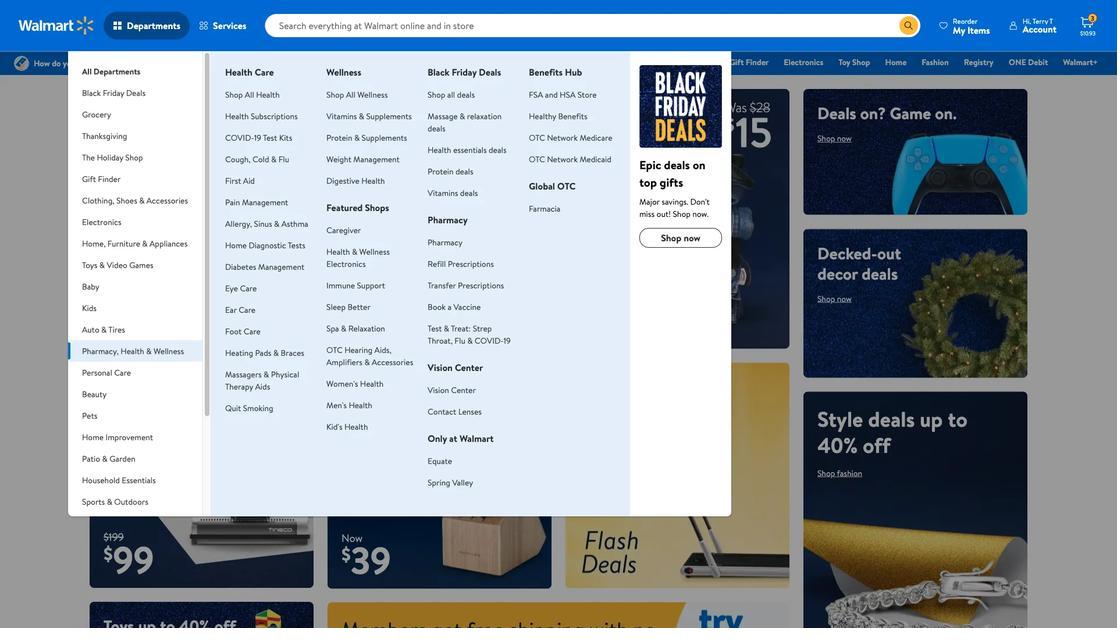 Task type: locate. For each thing, give the bounding box(es) containing it.
benefits up the otc network medicare
[[559, 110, 588, 122]]

management down diagnostic on the left top of page
[[258, 261, 305, 272]]

shop now link for home deals are served
[[342, 407, 376, 418]]

off inside home deals up to 30% off
[[104, 317, 131, 346]]

1 pharmacy from the top
[[428, 214, 468, 226]]

0 horizontal spatial the holiday shop
[[82, 152, 143, 163]]

2 vertical spatial off
[[863, 431, 891, 460]]

supplements down the vitamins & supplements link
[[362, 132, 407, 143]]

0 vertical spatial protein
[[327, 132, 353, 143]]

1 vertical spatial vision
[[428, 385, 449, 396]]

0 horizontal spatial finder
[[98, 173, 121, 185]]

& up aids
[[264, 369, 269, 380]]

& right 'patio'
[[102, 453, 108, 465]]

gift finder left electronics link
[[730, 56, 769, 68]]

now up kid's health link
[[361, 407, 376, 418]]

gift inside dropdown button
[[82, 173, 96, 185]]

outdoors
[[114, 496, 148, 508]]

massagers & physical therapy aids
[[225, 369, 299, 392]]

electronics inside dropdown button
[[82, 216, 121, 228]]

0 vertical spatial flu
[[279, 153, 289, 165]]

therapy
[[225, 381, 253, 392]]

wellness down auto & tires dropdown button
[[154, 346, 184, 357]]

shop now for deals on? game on.
[[818, 133, 852, 144]]

party
[[146, 518, 164, 529]]

baby
[[82, 281, 99, 292]]

shop now link for save big!
[[342, 316, 395, 335]]

electronics for electronics link
[[784, 56, 824, 68]]

seasonal
[[82, 518, 113, 529]]

diagnostic
[[249, 240, 286, 251]]

supplements for protein & supplements
[[362, 132, 407, 143]]

1 vertical spatial 19
[[504, 335, 511, 346]]

black friday deals link
[[419, 56, 494, 68]]

Walmart Site-Wide search field
[[265, 14, 921, 37]]

test inside test & treat: strep throat, flu & covid-19
[[428, 323, 442, 334]]

& inside home, furniture & appliances dropdown button
[[142, 238, 148, 249]]

0 vertical spatial up
[[104, 291, 127, 320]]

$ for 99
[[104, 541, 113, 567]]

now up aids,
[[371, 320, 386, 331]]

otc up global at top left
[[529, 153, 545, 165]]

1 horizontal spatial 19
[[504, 335, 511, 346]]

covid- up cough,
[[225, 132, 254, 143]]

1 vertical spatial grocery
[[82, 109, 111, 120]]

care for eye care
[[240, 283, 257, 294]]

deals inside decked-out decor deals
[[862, 262, 898, 285]]

women's health
[[327, 378, 384, 389]]

the right thanksgiving link
[[653, 56, 666, 68]]

0 vertical spatial gift
[[730, 56, 744, 68]]

0 vertical spatial center
[[455, 362, 483, 374]]

& right massage
[[460, 110, 465, 122]]

men's health link
[[327, 400, 373, 411]]

to inside up to 40% off sports gear
[[604, 376, 620, 399]]

1 vertical spatial pharmacy
[[428, 237, 463, 248]]

0 horizontal spatial thanksgiving
[[82, 130, 127, 141]]

electronics left toy
[[784, 56, 824, 68]]

0 vertical spatial 19
[[254, 132, 261, 143]]

departments
[[127, 19, 181, 32], [94, 65, 141, 77]]

now up personal care
[[123, 354, 138, 365]]

0 horizontal spatial holiday
[[97, 152, 123, 163]]

otc right global at top left
[[558, 180, 576, 193]]

1 vertical spatial finder
[[98, 173, 121, 185]]

1 vision from the top
[[428, 362, 453, 374]]

terry
[[1033, 16, 1049, 26]]

diabetes
[[225, 261, 256, 272]]

2 vertical spatial electronics
[[327, 258, 366, 270]]

tech
[[142, 102, 174, 125]]

vision up are
[[428, 362, 453, 374]]

0 horizontal spatial grocery
[[82, 109, 111, 120]]

black friday deals inside "dropdown button"
[[82, 87, 146, 98]]

$ inside $199 $ 99
[[104, 541, 113, 567]]

vitamins down shop all wellness 'link'
[[327, 110, 357, 122]]

1 horizontal spatial holiday
[[668, 56, 695, 68]]

$ for 39
[[342, 542, 351, 568]]

0 vertical spatial the
[[653, 56, 666, 68]]

1 vertical spatial management
[[242, 196, 288, 208]]

up inside style deals up to 40% off
[[920, 405, 943, 434]]

the holiday shop inside 'link'
[[653, 56, 715, 68]]

1 horizontal spatial vitamins
[[428, 187, 458, 199]]

deals inside "dropdown button"
[[126, 87, 146, 98]]

prescriptions for transfer prescriptions
[[458, 280, 504, 291]]

deals up grocery dropdown button
[[126, 87, 146, 98]]

& right sinus
[[274, 218, 280, 229]]

health inside dropdown button
[[121, 346, 144, 357]]

19 inside test & treat: strep throat, flu & covid-19
[[504, 335, 511, 346]]

to inside style deals up to 40% off
[[948, 405, 968, 434]]

vision center up contact lenses link at the bottom left of page
[[428, 385, 476, 396]]

the inside 'link'
[[653, 56, 666, 68]]

health down weight management link
[[362, 175, 385, 186]]

now down deals on? game on.
[[838, 133, 852, 144]]

0 vertical spatial management
[[354, 153, 400, 165]]

departments up black friday deals "dropdown button"
[[94, 65, 141, 77]]

network down healthy benefits link
[[547, 132, 578, 143]]

accessories inside otc hearing aids, amplifiers & accessories
[[372, 357, 414, 368]]

1 vertical spatial electronics
[[82, 216, 121, 228]]

2 vertical spatial to
[[948, 405, 968, 434]]

huge
[[219, 102, 254, 125]]

network down the otc network medicare
[[547, 153, 578, 165]]

& left party
[[138, 518, 144, 529]]

now for save big!
[[371, 320, 386, 331]]

epic deals on top gifts major savings. don't miss out! shop now.
[[640, 157, 710, 219]]

1 horizontal spatial 40%
[[818, 431, 858, 460]]

1 vertical spatial flu
[[455, 335, 466, 346]]

holiday for the holiday shop 'link'
[[668, 56, 695, 68]]

otc for otc network medicaid
[[529, 153, 545, 165]]

all for wellness
[[346, 89, 356, 100]]

0 vertical spatial 40%
[[623, 376, 655, 399]]

1 horizontal spatial protein
[[428, 166, 454, 177]]

0 horizontal spatial all
[[82, 65, 92, 77]]

1 vertical spatial to
[[604, 376, 620, 399]]

1 vertical spatial holiday
[[97, 152, 123, 163]]

1 horizontal spatial flu
[[455, 335, 466, 346]]

items
[[968, 24, 991, 36]]

benefits
[[529, 66, 563, 79], [559, 110, 588, 122]]

shop inside epic deals on top gifts major savings. don't miss out! shop now.
[[673, 208, 691, 219]]

prescriptions up vaccine
[[458, 280, 504, 291]]

kid's
[[327, 421, 343, 433]]

quit smoking
[[225, 403, 273, 414]]

$ inside now $ 39
[[342, 542, 351, 568]]

1 vertical spatial gift
[[82, 173, 96, 185]]

& inside pharmacy, health & wellness dropdown button
[[146, 346, 152, 357]]

care for personal care
[[114, 367, 131, 378]]

black for black friday deals link
[[424, 56, 444, 68]]

sports & outdoors
[[82, 496, 148, 508]]

home inside home deals up to 30% off
[[104, 265, 159, 294]]

all departments
[[82, 65, 141, 77]]

health down otc hearing aids, amplifiers & accessories
[[360, 378, 384, 389]]

0 vertical spatial grocery
[[504, 56, 532, 68]]

care inside dropdown button
[[114, 367, 131, 378]]

0 horizontal spatial essentials
[[122, 475, 156, 486]]

diabetes management link
[[225, 261, 305, 272]]

thanksgiving inside "dropdown button"
[[82, 130, 127, 141]]

thanksgiving
[[592, 56, 638, 68], [82, 130, 127, 141]]

0 vertical spatial finder
[[746, 56, 769, 68]]

1 horizontal spatial gift
[[730, 56, 744, 68]]

supplements up protein & supplements
[[366, 110, 412, 122]]

center up served
[[455, 362, 483, 374]]

to for style
[[948, 405, 968, 434]]

holiday inside dropdown button
[[97, 152, 123, 163]]

management down protein & supplements
[[354, 153, 400, 165]]

40% inside up to 40% off sports gear
[[623, 376, 655, 399]]

braces
[[281, 347, 304, 359]]

management
[[354, 153, 400, 165], [242, 196, 288, 208], [258, 261, 305, 272]]

black
[[424, 56, 444, 68], [428, 66, 450, 79], [82, 87, 101, 98]]

health down auto & tires dropdown button
[[121, 346, 144, 357]]

& right the 'pads'
[[274, 347, 279, 359]]

0 vertical spatial essentials
[[542, 56, 576, 68]]

0 vertical spatial the holiday shop
[[653, 56, 715, 68]]

gift right the holiday shop 'link'
[[730, 56, 744, 68]]

holiday for the holiday shop dropdown button
[[97, 152, 123, 163]]

top
[[640, 174, 657, 190]]

black up "shop all deals"
[[424, 56, 444, 68]]

0 horizontal spatial 40%
[[623, 376, 655, 399]]

& inside patio & garden dropdown button
[[102, 453, 108, 465]]

pets
[[82, 410, 97, 421]]

up for style deals up to 40% off
[[920, 405, 943, 434]]

gift finder
[[730, 56, 769, 68], [82, 173, 121, 185]]

prescriptions
[[448, 258, 494, 270], [458, 280, 504, 291]]

all up the vitamins & supplements link
[[346, 89, 356, 100]]

one debit link
[[1004, 56, 1054, 68]]

1 horizontal spatial grocery
[[504, 56, 532, 68]]

test up throat,
[[428, 323, 442, 334]]

deals left are
[[388, 376, 425, 399]]

video
[[107, 259, 127, 271]]

2 horizontal spatial off
[[863, 431, 891, 460]]

savings
[[104, 122, 155, 145]]

pharmacy up refill
[[428, 237, 463, 248]]

deals right decor
[[862, 262, 898, 285]]

all for health care
[[245, 89, 254, 100]]

deals inside the massage & relaxation deals
[[428, 123, 446, 134]]

1 horizontal spatial electronics
[[327, 258, 366, 270]]

spa
[[327, 323, 339, 334]]

0 horizontal spatial the
[[82, 152, 95, 163]]

1 horizontal spatial up
[[920, 405, 943, 434]]

supplements
[[366, 110, 412, 122], [362, 132, 407, 143]]

1 horizontal spatial thanksgiving
[[592, 56, 638, 68]]

tests
[[288, 240, 306, 251]]

flu inside test & treat: strep throat, flu & covid-19
[[455, 335, 466, 346]]

to for home
[[132, 291, 151, 320]]

prescriptions up transfer prescriptions
[[448, 258, 494, 270]]

protein deals
[[428, 166, 474, 177]]

foot care link
[[225, 326, 261, 337]]

1 vertical spatial vitamins
[[428, 187, 458, 199]]

at
[[450, 433, 458, 445]]

& inside clothing, shoes & accessories 'dropdown button'
[[139, 195, 145, 206]]

the holiday shop inside dropdown button
[[82, 152, 143, 163]]

search icon image
[[905, 21, 914, 30]]

wellness up the support
[[360, 246, 390, 257]]

grocery
[[504, 56, 532, 68], [82, 109, 111, 120]]

the inside dropdown button
[[82, 152, 95, 163]]

center
[[455, 362, 483, 374], [451, 385, 476, 396]]

health essentials deals link
[[428, 144, 507, 155]]

flu down kits
[[279, 153, 289, 165]]

& right sports
[[107, 496, 112, 508]]

2 horizontal spatial to
[[948, 405, 968, 434]]

0 vertical spatial departments
[[127, 19, 181, 32]]

shop now for save big!
[[351, 320, 386, 331]]

1 vertical spatial supplements
[[362, 132, 407, 143]]

to
[[132, 291, 151, 320], [604, 376, 620, 399], [948, 405, 968, 434]]

management up allergy, sinus & asthma
[[242, 196, 288, 208]]

health down shop all health
[[225, 110, 249, 122]]

friday for black friday deals "dropdown button"
[[103, 87, 124, 98]]

0 vertical spatial holiday
[[668, 56, 695, 68]]

1 horizontal spatial covid-
[[475, 335, 504, 346]]

0 vertical spatial pharmacy
[[428, 214, 468, 226]]

gift for the gift finder link
[[730, 56, 744, 68]]

0 horizontal spatial covid-
[[225, 132, 254, 143]]

0 vertical spatial accessories
[[147, 195, 188, 206]]

shop fashion link
[[818, 468, 863, 479]]

0 vertical spatial network
[[547, 132, 578, 143]]

0 horizontal spatial accessories
[[147, 195, 188, 206]]

savings.
[[662, 196, 689, 207]]

grocery up fsa
[[504, 56, 532, 68]]

departments up all departments link
[[127, 19, 181, 32]]

& down shop all wellness
[[359, 110, 365, 122]]

pads
[[255, 347, 272, 359]]

gift finder inside dropdown button
[[82, 173, 121, 185]]

& inside health & wellness electronics
[[352, 246, 358, 257]]

all down health care
[[245, 89, 254, 100]]

1 vertical spatial center
[[451, 385, 476, 396]]

& right shoes
[[139, 195, 145, 206]]

cough, cold & flu
[[225, 153, 289, 165]]

gift finder link
[[725, 56, 774, 68]]

care for foot care
[[244, 326, 261, 337]]

1 vertical spatial accessories
[[372, 357, 414, 368]]

0 vertical spatial supplements
[[366, 110, 412, 122]]

home inside 'link'
[[886, 56, 907, 68]]

all
[[448, 89, 455, 100]]

& inside sports & outdoors dropdown button
[[107, 496, 112, 508]]

1 horizontal spatial finder
[[746, 56, 769, 68]]

decor
[[818, 262, 858, 285]]

1 horizontal spatial the holiday shop
[[653, 56, 715, 68]]

0 horizontal spatial flu
[[279, 153, 289, 165]]

& right toys
[[99, 259, 105, 271]]

thanksgiving right hub
[[592, 56, 638, 68]]

& inside 'massagers & physical therapy aids'
[[264, 369, 269, 380]]

the holiday shop for the holiday shop dropdown button
[[82, 152, 143, 163]]

40% right up
[[623, 376, 655, 399]]

deals down appliances
[[164, 265, 210, 294]]

0 vertical spatial prescriptions
[[448, 258, 494, 270]]

healthy benefits
[[529, 110, 588, 122]]

protein for protein & supplements
[[327, 132, 353, 143]]

flu down "treat:"
[[455, 335, 466, 346]]

1 horizontal spatial $
[[342, 542, 351, 568]]

1 horizontal spatial test
[[428, 323, 442, 334]]

deals right style
[[869, 405, 915, 434]]

out
[[878, 242, 902, 265]]

benefits up and
[[529, 66, 563, 79]]

accessories down aids,
[[372, 357, 414, 368]]

wellness inside health & wellness electronics
[[360, 246, 390, 257]]

& inside the massage & relaxation deals
[[460, 110, 465, 122]]

now for high tech gifts, huge savings
[[123, 153, 138, 164]]

0 horizontal spatial 19
[[254, 132, 261, 143]]

care right foot
[[244, 326, 261, 337]]

0 vertical spatial vision center
[[428, 362, 483, 374]]

accessories inside 'dropdown button'
[[147, 195, 188, 206]]

massage
[[428, 110, 458, 122]]

1 vertical spatial off
[[659, 376, 680, 399]]

finder inside dropdown button
[[98, 173, 121, 185]]

1 vertical spatial prescriptions
[[458, 280, 504, 291]]

grocery inside dropdown button
[[82, 109, 111, 120]]

women's
[[327, 378, 358, 389]]

deals on? game on.
[[818, 102, 957, 125]]

otc inside otc hearing aids, amplifiers & accessories
[[327, 344, 343, 356]]

0 horizontal spatial vitamins
[[327, 110, 357, 122]]

home for home diagnostic tests
[[225, 240, 247, 251]]

book a vaccine link
[[428, 301, 481, 313]]

1 vertical spatial gift finder
[[82, 173, 121, 185]]

covid-
[[225, 132, 254, 143], [475, 335, 504, 346]]

99
[[113, 534, 154, 586]]

to inside home deals up to 30% off
[[132, 291, 151, 320]]

deals inside home deals up to 30% off
[[164, 265, 210, 294]]

vitamins & supplements
[[327, 110, 412, 122]]

center up lenses
[[451, 385, 476, 396]]

deals up gifts
[[664, 157, 690, 173]]

0 vertical spatial electronics
[[784, 56, 824, 68]]

home for home
[[886, 56, 907, 68]]

deals
[[469, 56, 489, 68], [479, 66, 501, 79], [126, 87, 146, 98], [818, 102, 857, 125]]

1 vertical spatial network
[[547, 153, 578, 165]]

shop now link for deals on? game on.
[[818, 133, 852, 144]]

black inside "dropdown button"
[[82, 87, 101, 98]]

& inside 'grocery & essentials' link
[[534, 56, 540, 68]]

better
[[348, 301, 371, 313]]

treat:
[[451, 323, 471, 334]]

health down the women's health link
[[349, 400, 373, 411]]

health
[[225, 66, 253, 79], [256, 89, 280, 100], [225, 110, 249, 122], [428, 144, 451, 155], [362, 175, 385, 186], [327, 246, 350, 257], [121, 346, 144, 357], [360, 378, 384, 389], [349, 400, 373, 411], [345, 421, 368, 433]]

1 network from the top
[[547, 132, 578, 143]]

0 horizontal spatial gift
[[82, 173, 96, 185]]

all up black friday deals "dropdown button"
[[82, 65, 92, 77]]

thanksgiving for thanksgiving "dropdown button"
[[82, 130, 127, 141]]

1 vertical spatial 40%
[[818, 431, 858, 460]]

the holiday shop
[[653, 56, 715, 68], [82, 152, 143, 163]]

my
[[954, 24, 966, 36]]

allergy, sinus & asthma
[[225, 218, 308, 229]]

0 vertical spatial vitamins
[[327, 110, 357, 122]]

management for pain management
[[242, 196, 288, 208]]

otc up amplifiers
[[327, 344, 343, 356]]

finder for 'gift finder' dropdown button
[[98, 173, 121, 185]]

0 horizontal spatial up
[[104, 291, 127, 320]]

now for decked-out decor deals
[[838, 293, 852, 305]]

black friday deals for black friday deals "dropdown button"
[[82, 87, 146, 98]]

1 vertical spatial up
[[920, 405, 943, 434]]

2 network from the top
[[547, 153, 578, 165]]

1 horizontal spatial all
[[245, 89, 254, 100]]

1 vertical spatial the
[[82, 152, 95, 163]]

2 vertical spatial management
[[258, 261, 305, 272]]

care down pharmacy, health & wellness
[[114, 367, 131, 378]]

hi,
[[1023, 16, 1032, 26]]

otc down the healthy
[[529, 132, 545, 143]]

0 horizontal spatial $
[[104, 541, 113, 567]]

0 vertical spatial to
[[132, 291, 151, 320]]

only at walmart
[[428, 433, 494, 445]]

& up weight management link
[[355, 132, 360, 143]]

1 horizontal spatial the
[[653, 56, 666, 68]]

home for home deals are served
[[342, 376, 384, 399]]

2 horizontal spatial electronics
[[784, 56, 824, 68]]

book a vaccine
[[428, 301, 481, 313]]

care for ear care
[[239, 304, 256, 316]]

don't
[[691, 196, 710, 207]]

essentials up fsa and hsa store
[[542, 56, 576, 68]]

up inside home deals up to 30% off
[[104, 291, 127, 320]]

tires
[[108, 324, 125, 335]]

0 horizontal spatial protein
[[327, 132, 353, 143]]

& right furniture
[[142, 238, 148, 249]]

asthma
[[282, 218, 308, 229]]

off inside up to 40% off sports gear
[[659, 376, 680, 399]]

holiday inside 'link'
[[668, 56, 695, 68]]

electronics link
[[779, 56, 829, 68]]

now up 'gift finder' dropdown button
[[123, 153, 138, 164]]

1 vertical spatial protein
[[428, 166, 454, 177]]

0 vertical spatial benefits
[[529, 66, 563, 79]]

protein up weight
[[327, 132, 353, 143]]

1 horizontal spatial gift finder
[[730, 56, 769, 68]]

vitamins down protein deals link
[[428, 187, 458, 199]]

gift finder for the gift finder link
[[730, 56, 769, 68]]

1 horizontal spatial off
[[659, 376, 680, 399]]

& down "treat:"
[[468, 335, 473, 346]]

off inside style deals up to 40% off
[[863, 431, 891, 460]]

essentials down patio & garden dropdown button
[[122, 475, 156, 486]]

pharmacy, health & wellness image
[[640, 65, 723, 148]]

shop
[[697, 56, 715, 68], [853, 56, 871, 68], [225, 89, 243, 100], [327, 89, 344, 100], [428, 89, 446, 100], [818, 133, 836, 144], [125, 152, 143, 163], [104, 153, 121, 164], [673, 208, 691, 219], [661, 232, 682, 245], [818, 293, 836, 305], [351, 320, 369, 331], [104, 354, 121, 365], [342, 407, 359, 418], [818, 468, 836, 479]]

essentials
[[453, 144, 487, 155]]

40% inside style deals up to 40% off
[[818, 431, 858, 460]]

finder left electronics link
[[746, 56, 769, 68]]

health down caregiver link
[[327, 246, 350, 257]]

electronics up immune
[[327, 258, 366, 270]]

friday inside "dropdown button"
[[103, 87, 124, 98]]

shop now for home deals are served
[[342, 407, 376, 418]]

toys
[[82, 259, 97, 271]]

1 horizontal spatial accessories
[[372, 357, 414, 368]]

network
[[547, 132, 578, 143], [547, 153, 578, 165]]

account
[[1023, 23, 1057, 36]]

home inside dropdown button
[[82, 432, 104, 443]]

health essentials deals
[[428, 144, 507, 155]]

now inside shop now link
[[371, 320, 386, 331]]

& up fsa
[[534, 56, 540, 68]]

immune support link
[[327, 280, 385, 291]]

covid- inside test & treat: strep throat, flu & covid-19
[[475, 335, 504, 346]]

grocery & essentials link
[[499, 56, 582, 68]]

relaxation
[[467, 110, 502, 122]]

covid- down strep
[[475, 335, 504, 346]]

sports & outdoors button
[[68, 491, 203, 513]]

gifts,
[[178, 102, 215, 125]]

0 horizontal spatial off
[[104, 317, 131, 346]]

protein for protein deals
[[428, 166, 454, 177]]

thanksgiving for thanksgiving link
[[592, 56, 638, 68]]

health subscriptions link
[[225, 110, 298, 122]]

the holiday shop for the holiday shop 'link'
[[653, 56, 715, 68]]

men's
[[327, 400, 347, 411]]

care right the eye in the left of the page
[[240, 283, 257, 294]]

1 vertical spatial thanksgiving
[[82, 130, 127, 141]]

& down the hearing
[[365, 357, 370, 368]]

care right ear
[[239, 304, 256, 316]]

2 pharmacy from the top
[[428, 237, 463, 248]]



Task type: vqa. For each thing, say whether or not it's contained in the screenshot.
bottommost View
no



Task type: describe. For each thing, give the bounding box(es) containing it.
vision center link
[[428, 385, 476, 396]]

health up protein deals link
[[428, 144, 451, 155]]

2 vision from the top
[[428, 385, 449, 396]]

registry
[[965, 56, 994, 68]]

walmart+
[[1064, 56, 1099, 68]]

pain management
[[225, 196, 288, 208]]

fashion
[[922, 56, 949, 68]]

quit
[[225, 403, 241, 414]]

health care
[[225, 66, 274, 79]]

finder for the gift finder link
[[746, 56, 769, 68]]

the for the holiday shop dropdown button
[[82, 152, 95, 163]]

home for home improvement
[[82, 432, 104, 443]]

vitamins deals link
[[428, 187, 478, 199]]

services button
[[190, 12, 256, 40]]

vitamins for vitamins & supplements
[[327, 110, 357, 122]]

shop now link for home deals up to 30% off
[[104, 354, 138, 365]]

pharmacy link
[[428, 237, 463, 248]]

otc hearing aids, amplifiers & accessories
[[327, 344, 414, 368]]

deals down protein deals
[[460, 187, 478, 199]]

now for deals on? game on.
[[838, 133, 852, 144]]

games
[[129, 259, 154, 271]]

health up the subscriptions
[[256, 89, 280, 100]]

black up all
[[428, 66, 450, 79]]

management for weight management
[[354, 153, 400, 165]]

fsa and hsa store link
[[529, 89, 597, 100]]

management for diabetes management
[[258, 261, 305, 272]]

0 vertical spatial covid-
[[225, 132, 254, 143]]

style
[[818, 405, 864, 434]]

shop now link for high tech gifts, huge savings
[[104, 153, 138, 164]]

toys & video games button
[[68, 254, 203, 276]]

first aid link
[[225, 175, 255, 186]]

walmart image
[[19, 16, 94, 35]]

women's health link
[[327, 378, 384, 389]]

out!
[[657, 208, 671, 219]]

heating
[[225, 347, 253, 359]]

contact lenses
[[428, 406, 482, 417]]

valley
[[452, 477, 473, 488]]

& inside otc hearing aids, amplifiers & accessories
[[365, 357, 370, 368]]

massage & relaxation deals link
[[428, 110, 502, 134]]

electronics for electronics dropdown button
[[82, 216, 121, 228]]

now for home deals up to 30% off
[[123, 354, 138, 365]]

farmacia
[[529, 203, 561, 214]]

reorder my items
[[954, 16, 991, 36]]

hearing
[[345, 344, 373, 356]]

Search search field
[[265, 14, 921, 37]]

& up throat,
[[444, 323, 450, 334]]

immune
[[327, 280, 355, 291]]

transfer prescriptions link
[[428, 280, 504, 291]]

care for health care
[[255, 66, 274, 79]]

on.
[[936, 102, 957, 125]]

grocery for grocery
[[82, 109, 111, 120]]

& inside toys & video games 'dropdown button'
[[99, 259, 105, 271]]

improvement
[[106, 432, 153, 443]]

prescriptions for refill prescriptions
[[448, 258, 494, 270]]

seasonal decor & party supplies button
[[68, 513, 203, 547]]

cough,
[[225, 153, 251, 165]]

deals right essentials
[[489, 144, 507, 155]]

household essentials button
[[68, 470, 203, 491]]

off for home deals up to 30% off
[[104, 317, 131, 346]]

vitamins deals
[[428, 187, 478, 199]]

now down now.
[[684, 232, 701, 245]]

network for medicaid
[[547, 153, 578, 165]]

up to 40% off sports gear
[[580, 376, 680, 419]]

eye care
[[225, 283, 257, 294]]

now
[[342, 531, 363, 546]]

home improvement button
[[68, 427, 203, 448]]

physical
[[271, 369, 299, 380]]

contact
[[428, 406, 457, 417]]

otc hearing aids, amplifiers & accessories link
[[327, 344, 414, 368]]

thanksgiving button
[[68, 125, 203, 147]]

supplies
[[82, 530, 111, 541]]

pharmacy, health & wellness
[[82, 346, 184, 357]]

vitamins for vitamins deals
[[428, 187, 458, 199]]

& right spa on the left of the page
[[341, 323, 347, 334]]

shop all health
[[225, 89, 280, 100]]

deals inside epic deals on top gifts major savings. don't miss out! shop now.
[[664, 157, 690, 173]]

amplifiers
[[327, 357, 363, 368]]

deals down health essentials deals
[[456, 166, 474, 177]]

spring
[[428, 477, 451, 488]]

weight management link
[[327, 153, 400, 165]]

registry link
[[959, 56, 999, 68]]

now dollar 39 null group
[[328, 531, 391, 590]]

walmart+ link
[[1059, 56, 1104, 68]]

& right cold
[[271, 153, 277, 165]]

the for the holiday shop 'link'
[[653, 56, 666, 68]]

protein deals link
[[428, 166, 474, 177]]

patio & garden
[[82, 453, 136, 465]]

shop now for high tech gifts, huge savings
[[104, 153, 138, 164]]

friday for black friday deals link
[[446, 56, 467, 68]]

1 vertical spatial departments
[[94, 65, 141, 77]]

ear
[[225, 304, 237, 316]]

all inside all departments link
[[82, 65, 92, 77]]

up for home deals up to 30% off
[[104, 291, 127, 320]]

was dollar $199, now dollar 99 group
[[90, 530, 154, 589]]

gifts
[[660, 174, 684, 190]]

black friday deals for black friday deals link
[[424, 56, 489, 68]]

otc for otc hearing aids, amplifiers & accessories
[[327, 344, 343, 356]]

are
[[429, 376, 451, 399]]

spring valley link
[[428, 477, 473, 488]]

otc for otc network medicare
[[529, 132, 545, 143]]

grocery for grocery & essentials
[[504, 56, 532, 68]]

save
[[342, 253, 416, 305]]

walmart
[[460, 433, 494, 445]]

shop now for decked-out decor deals
[[818, 293, 852, 305]]

sinus
[[254, 218, 272, 229]]

deals left on?
[[818, 102, 857, 125]]

departments inside popup button
[[127, 19, 181, 32]]

massagers
[[225, 369, 262, 380]]

major
[[640, 196, 660, 207]]

deals up relaxation
[[479, 66, 501, 79]]

shop now link for decked-out decor deals
[[818, 293, 852, 305]]

now for home deals are served
[[361, 407, 376, 418]]

grocery & essentials
[[504, 56, 576, 68]]

health inside health & wellness electronics
[[327, 246, 350, 257]]

home link
[[881, 56, 912, 68]]

featured
[[327, 201, 363, 214]]

heating pads & braces
[[225, 347, 304, 359]]

2 vision center from the top
[[428, 385, 476, 396]]

shop inside 'link'
[[697, 56, 715, 68]]

kid's health
[[327, 421, 368, 433]]

seasonal decor & party supplies
[[82, 518, 164, 541]]

health right kid's
[[345, 421, 368, 433]]

spring valley
[[428, 477, 473, 488]]

fashion
[[837, 468, 863, 479]]

shop inside dropdown button
[[125, 152, 143, 163]]

essentials inside dropdown button
[[122, 475, 156, 486]]

vitamins & supplements link
[[327, 110, 412, 122]]

deals right all
[[457, 89, 475, 100]]

1 vertical spatial benefits
[[559, 110, 588, 122]]

kid's health link
[[327, 421, 368, 433]]

health subscriptions
[[225, 110, 298, 122]]

heating pads & braces link
[[225, 347, 304, 359]]

healthy
[[529, 110, 557, 122]]

gift for 'gift finder' dropdown button
[[82, 173, 96, 185]]

thanksgiving link
[[586, 56, 643, 68]]

& inside auto & tires dropdown button
[[101, 324, 107, 335]]

deals up "shop all deals"
[[469, 56, 489, 68]]

fsa
[[529, 89, 543, 100]]

spa & relaxation
[[327, 323, 385, 334]]

medicare
[[580, 132, 613, 143]]

decor
[[115, 518, 136, 529]]

electronics inside health & wellness electronics
[[327, 258, 366, 270]]

supplements for vitamins & supplements
[[366, 110, 412, 122]]

1 vision center from the top
[[428, 362, 483, 374]]

baby button
[[68, 276, 203, 297]]

deals inside style deals up to 40% off
[[869, 405, 915, 434]]

wellness up the vitamins & supplements link
[[358, 89, 388, 100]]

gift finder for 'gift finder' dropdown button
[[82, 173, 121, 185]]

wellness up shop all wellness 'link'
[[327, 66, 362, 79]]

network for medicare
[[547, 132, 578, 143]]

wellness inside dropdown button
[[154, 346, 184, 357]]

0 vertical spatial test
[[263, 132, 277, 143]]

services
[[213, 19, 247, 32]]

home for home deals up to 30% off
[[104, 265, 159, 294]]

home deals up to 30% off
[[104, 265, 210, 346]]

equate
[[428, 456, 452, 467]]

shop now for home deals up to 30% off
[[104, 354, 138, 365]]

household
[[82, 475, 120, 486]]

health up shop all health
[[225, 66, 253, 79]]

shop all deals link
[[428, 89, 475, 100]]

black for black friday deals "dropdown button"
[[82, 87, 101, 98]]

& inside the seasonal decor & party supplies
[[138, 518, 144, 529]]

auto
[[82, 324, 99, 335]]

spa & relaxation link
[[327, 323, 385, 334]]

1 horizontal spatial essentials
[[542, 56, 576, 68]]

off for style deals up to 40% off
[[863, 431, 891, 460]]



